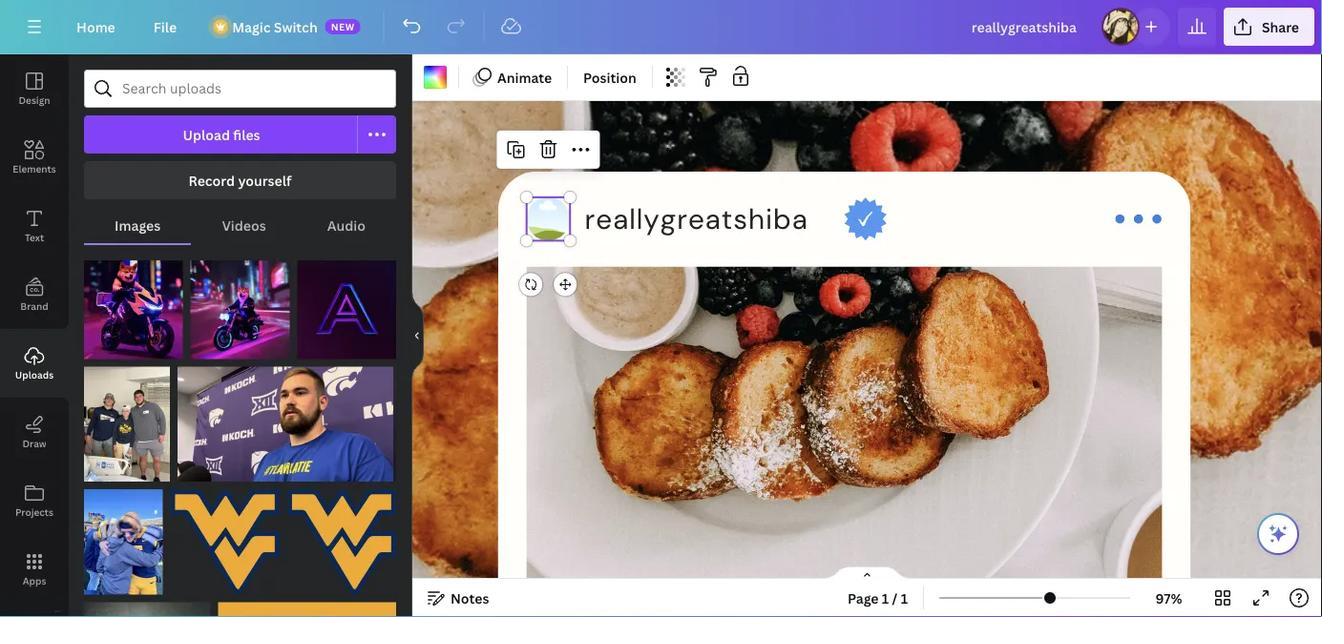 Task type: vqa. For each thing, say whether or not it's contained in the screenshot.
Creator within Those in the Template Creator program also create templates. Templates are customizable layouts like presentations, social media graphics, videos, t-shirts, flyers, and more.
no



Task type: describe. For each thing, give the bounding box(es) containing it.
upload files button
[[84, 116, 358, 154]]

files
[[233, 126, 260, 144]]

page 1 / 1
[[848, 590, 908, 608]]

images button
[[84, 207, 191, 243]]

images
[[115, 216, 161, 234]]

projects
[[15, 506, 53, 519]]

animate
[[497, 68, 552, 86]]

brand button
[[0, 261, 69, 329]]

Search uploads search field
[[122, 71, 384, 107]]

apps button
[[0, 536, 69, 604]]

draw
[[22, 437, 46, 450]]

switch
[[274, 18, 318, 36]]

side panel tab list
[[0, 54, 69, 618]]

hide image
[[412, 290, 424, 382]]

position button
[[576, 62, 644, 93]]

videos button
[[191, 207, 297, 243]]

text button
[[0, 192, 69, 261]]

/
[[892, 590, 898, 608]]

home link
[[61, 8, 131, 46]]

magic switch
[[232, 18, 318, 36]]

Design title text field
[[957, 8, 1094, 46]]

position
[[583, 68, 637, 86]]

no color image
[[424, 66, 447, 89]]

reallygreatshiba
[[585, 201, 809, 238]]

record
[[189, 171, 235, 190]]

videos
[[222, 216, 266, 234]]

draw button
[[0, 398, 69, 467]]

record yourself
[[189, 171, 292, 190]]

design
[[19, 94, 50, 106]]



Task type: locate. For each thing, give the bounding box(es) containing it.
97% button
[[1138, 583, 1200, 614]]

2 1 from the left
[[901, 590, 908, 608]]

notes
[[451, 590, 489, 608]]

record yourself button
[[84, 161, 396, 200]]

audio
[[327, 216, 366, 234]]

uploads button
[[0, 329, 69, 398]]

upload files
[[183, 126, 260, 144]]

audio button
[[297, 207, 396, 243]]

show pages image
[[822, 566, 913, 581]]

notes button
[[420, 583, 497, 614]]

share button
[[1224, 8, 1315, 46]]

1 1 from the left
[[882, 590, 889, 608]]

main menu bar
[[0, 0, 1322, 54]]

elements
[[13, 162, 56, 175]]

1
[[882, 590, 889, 608], [901, 590, 908, 608]]

magic
[[232, 18, 271, 36]]

0 horizontal spatial 1
[[882, 590, 889, 608]]

apps
[[23, 575, 46, 588]]

1 horizontal spatial 1
[[901, 590, 908, 608]]

1 left /
[[882, 590, 889, 608]]

animate button
[[467, 62, 560, 93]]

file button
[[138, 8, 192, 46]]

text
[[25, 231, 44, 244]]

uploads
[[15, 369, 54, 381]]

canva assistant image
[[1267, 523, 1290, 546]]

1 right /
[[901, 590, 908, 608]]

file
[[154, 18, 177, 36]]

upload
[[183, 126, 230, 144]]

elements button
[[0, 123, 69, 192]]

97%
[[1156, 590, 1183, 608]]

yourself
[[238, 171, 292, 190]]

share
[[1262, 18, 1300, 36]]

new
[[331, 20, 355, 33]]

design button
[[0, 54, 69, 123]]

brand
[[20, 300, 48, 313]]

group
[[84, 249, 183, 360], [191, 249, 290, 360], [297, 249, 396, 360], [84, 356, 170, 482], [178, 356, 396, 482], [84, 478, 163, 595], [171, 478, 280, 595], [287, 478, 396, 595], [84, 591, 211, 618], [218, 591, 396, 618]]

page
[[848, 590, 879, 608]]

projects button
[[0, 467, 69, 536]]

home
[[76, 18, 115, 36]]



